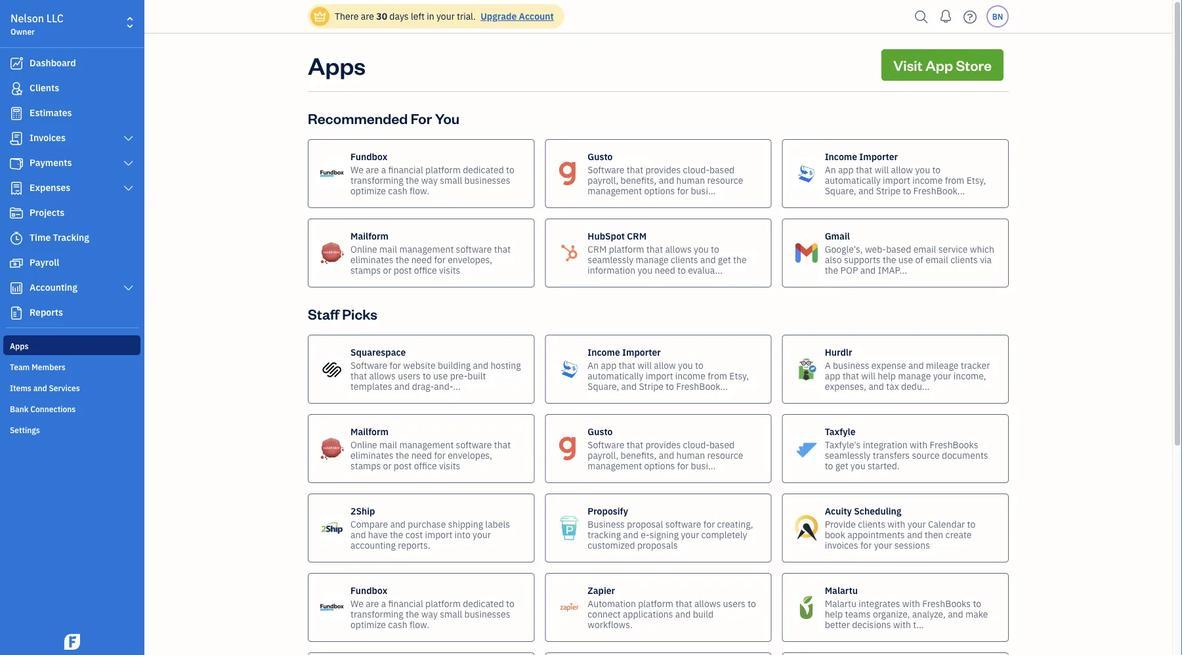 Task type: vqa. For each thing, say whether or not it's contained in the screenshot.
the left 2023
no



Task type: describe. For each thing, give the bounding box(es) containing it.
time tracking
[[30, 231, 89, 244]]

post for for
[[394, 264, 412, 276]]

gusto software that provides cloud-based payroll, benefits, and human resource management options for busi... for gusto icon
[[588, 426, 744, 472]]

to inside taxfyle taxfyle's integration with freshbooks seamlessly transfers source documents to get you started.
[[825, 460, 834, 472]]

in
[[427, 10, 435, 22]]

estimate image
[[9, 107, 24, 120]]

mailform for picks
[[351, 426, 389, 438]]

evalua...
[[688, 264, 723, 276]]

2ship image
[[319, 515, 345, 541]]

project image
[[9, 207, 24, 220]]

pre-
[[450, 370, 468, 382]]

business
[[588, 518, 625, 530]]

busi... for gusto icon
[[691, 460, 716, 472]]

and-
[[434, 380, 453, 392]]

eliminates for for
[[351, 253, 394, 266]]

visits for staff picks
[[439, 460, 461, 472]]

automation
[[588, 598, 636, 610]]

proposal
[[627, 518, 664, 530]]

from for income importer image
[[945, 174, 965, 186]]

dedicated for first fundbox icon from the top of the page
[[463, 164, 504, 176]]

integration
[[863, 439, 908, 451]]

tracking
[[588, 529, 621, 541]]

mailform online mail management software that eliminates the need for envelopes, stamps or post office visits for picks
[[351, 426, 511, 472]]

payments
[[30, 157, 72, 169]]

team members
[[10, 362, 66, 372]]

business
[[833, 359, 870, 371]]

bank connections
[[10, 404, 76, 414]]

transforming for 2nd fundbox icon from the top of the page
[[351, 608, 404, 620]]

chevron large down image for accounting
[[123, 283, 135, 294]]

services
[[49, 383, 80, 393]]

import for income importer image
[[883, 174, 911, 186]]

software for staff picks
[[456, 439, 492, 451]]

2 malartu from the top
[[825, 598, 857, 610]]

for inside proposify business proposal software for creating, tracking and e-signing your completely customized proposals
[[704, 518, 715, 530]]

help inside hurdlr a business expense and mileage tracker app that will help manage your income, expenses, and tax dedu...
[[878, 370, 896, 382]]

bank connections link
[[3, 399, 141, 418]]

resource for gusto image
[[708, 174, 744, 186]]

chevron large down image for expenses
[[123, 183, 135, 194]]

etsy, for income importer image
[[967, 174, 987, 186]]

1 malartu from the top
[[825, 584, 858, 597]]

will inside hurdlr a business expense and mileage tracker app that will help manage your income, expenses, and tax dedu...
[[862, 370, 876, 382]]

to inside squarespace software for website building and hosting that allows users to use pre-built templates and drag-and-...
[[423, 370, 431, 382]]

tax
[[887, 380, 900, 392]]

app inside hurdlr a business expense and mileage tracker app that will help manage your income, expenses, and tax dedu...
[[825, 370, 841, 382]]

automatically for income importer image
[[825, 174, 881, 186]]

payroll, for gusto image
[[588, 174, 619, 186]]

post for picks
[[394, 460, 412, 472]]

bn button
[[987, 5, 1009, 28]]

taxfyle's
[[825, 439, 861, 451]]

0 horizontal spatial crm
[[588, 243, 607, 255]]

decisions
[[853, 619, 892, 631]]

and inside acuity scheduling provide clients with your calendar to book appointments and then create invoices for your sessions
[[908, 529, 923, 541]]

hubspot crm crm platform that allows you to seamlessly manage clients and get the information you need to evalua...
[[588, 230, 747, 276]]

taxfyle taxfyle's integration with freshbooks seamlessly transfers source documents to get you started.
[[825, 426, 989, 472]]

manage inside hurdlr a business expense and mileage tracker app that will help manage your income, expenses, and tax dedu...
[[899, 370, 931, 382]]

templates
[[351, 380, 392, 392]]

businesses for first fundbox icon from the top of the page
[[465, 174, 511, 186]]

t...
[[914, 619, 924, 631]]

make
[[966, 608, 989, 620]]

your left sessions
[[875, 539, 893, 551]]

tracking
[[53, 231, 89, 244]]

acuity scheduling provide clients with your calendar to book appointments and then create invoices for your sessions
[[825, 505, 976, 551]]

30
[[376, 10, 387, 22]]

optimize for 2nd fundbox icon from the top of the page
[[351, 619, 386, 631]]

allows inside hubspot crm crm platform that allows you to seamlessly manage clients and get the information you need to evalua...
[[666, 243, 692, 255]]

mail for for
[[380, 243, 397, 255]]

1 cash from the top
[[388, 185, 408, 197]]

small for first fundbox icon from the top of the page
[[440, 174, 462, 186]]

applications
[[623, 608, 673, 620]]

gusto image
[[556, 436, 583, 462]]

staff picks
[[308, 304, 378, 323]]

compare
[[351, 518, 388, 530]]

invoice image
[[9, 132, 24, 145]]

envelopes, for recommended for you
[[448, 253, 493, 266]]

stamps for for
[[351, 264, 381, 276]]

freshbooks for organize,
[[923, 598, 971, 610]]

members
[[32, 362, 66, 372]]

income importer an app that will allow you to automatically import income from etsy, square, and stripe to freshbook... for income importer image
[[825, 150, 987, 197]]

transforming for first fundbox icon from the top of the page
[[351, 174, 404, 186]]

gmail image
[[794, 240, 820, 266]]

stamps for picks
[[351, 460, 381, 472]]

and inside hubspot crm crm platform that allows you to seamlessly manage clients and get the information you need to evalua...
[[701, 253, 716, 266]]

users inside zapier automation platform that allows users to connect applications and build workflows.
[[723, 598, 746, 610]]

gusto image
[[556, 161, 583, 187]]

seamlessly inside taxfyle taxfyle's integration with freshbooks seamlessly transfers source documents to get you started.
[[825, 449, 871, 461]]

to inside acuity scheduling provide clients with your calendar to book appointments and then create invoices for your sessions
[[968, 518, 976, 530]]

need for picks
[[412, 449, 432, 461]]

the inside hubspot crm crm platform that allows you to seamlessly manage clients and get the information you need to evalua...
[[734, 253, 747, 266]]

teams
[[846, 608, 871, 620]]

cloud- for gusto icon
[[683, 439, 710, 451]]

visits for recommended for you
[[439, 264, 461, 276]]

mailform image for recommended
[[319, 240, 345, 266]]

based for gusto image
[[710, 164, 735, 176]]

estimates link
[[3, 102, 141, 125]]

proposify business proposal software for creating, tracking and e-signing your completely customized proposals
[[588, 505, 754, 551]]

based for gusto icon
[[710, 439, 735, 451]]

source
[[912, 449, 940, 461]]

we for first fundbox icon from the top of the page
[[351, 164, 364, 176]]

analyze,
[[913, 608, 946, 620]]

2ship
[[351, 505, 375, 517]]

zapier
[[588, 584, 615, 597]]

reports
[[30, 306, 63, 319]]

2ship compare and purchase shipping labels and have the cost import into your accounting reports.
[[351, 505, 510, 551]]

timer image
[[9, 232, 24, 245]]

invoices
[[30, 132, 66, 144]]

accounting
[[351, 539, 396, 551]]

payroll, for gusto icon
[[588, 449, 619, 461]]

chevron large down image
[[123, 133, 135, 144]]

use inside squarespace software for website building and hosting that allows users to use pre-built templates and drag-and-...
[[433, 370, 448, 382]]

import for income importer icon
[[646, 370, 674, 382]]

fundbox we are a financial platform dedicated to transforming the way small businesses optimize cash flow. for first fundbox icon from the top of the page
[[351, 150, 515, 197]]

your right in
[[437, 10, 455, 22]]

benefits, for gusto image
[[621, 174, 657, 186]]

appointments
[[848, 529, 905, 541]]

then
[[925, 529, 944, 541]]

also
[[825, 253, 842, 266]]

google's,
[[825, 243, 863, 255]]

or for picks
[[383, 460, 392, 472]]

via
[[981, 253, 992, 266]]

platform down 'you' at the top of the page
[[426, 164, 461, 176]]

provides for gusto icon
[[646, 439, 681, 451]]

allow for income importer icon
[[654, 359, 676, 371]]

hubspot
[[588, 230, 625, 242]]

app
[[926, 55, 954, 74]]

proposals
[[638, 539, 678, 551]]

cost
[[406, 529, 423, 541]]

items and services
[[10, 383, 80, 393]]

acuity
[[825, 505, 852, 517]]

organize,
[[873, 608, 910, 620]]

nelson llc owner
[[11, 11, 64, 37]]

completely
[[702, 529, 748, 541]]

income importer an app that will allow you to automatically import income from etsy, square, and stripe to freshbook... for income importer icon
[[588, 346, 749, 392]]

freshbook... for income importer image
[[914, 185, 966, 197]]

a for 2nd fundbox icon from the top of the page
[[381, 598, 386, 610]]

2 fundbox image from the top
[[319, 595, 345, 621]]

bank
[[10, 404, 29, 414]]

with inside taxfyle taxfyle's integration with freshbooks seamlessly transfers source documents to get you started.
[[910, 439, 928, 451]]

e-
[[641, 529, 650, 541]]

importer for income importer icon
[[623, 346, 661, 358]]

square, for income importer icon
[[588, 380, 619, 392]]

upgrade
[[481, 10, 517, 22]]

settings link
[[3, 420, 141, 439]]

notifications image
[[936, 3, 957, 30]]

hurdlr
[[825, 346, 853, 358]]

expenses,
[[825, 380, 867, 392]]

allows inside squarespace software for website building and hosting that allows users to use pre-built templates and drag-and-...
[[369, 370, 396, 382]]

settings
[[10, 425, 40, 435]]

to inside malartu malartu integrates with freshbooks to help teams organize, analyze, and make better decisions with t...
[[974, 598, 982, 610]]

that inside hubspot crm crm platform that allows you to seamlessly manage clients and get the information you need to evalua...
[[647, 243, 663, 255]]

fundbox we are a financial platform dedicated to transforming the way small businesses optimize cash flow. for 2nd fundbox icon from the top of the page
[[351, 584, 515, 631]]

chart image
[[9, 282, 24, 295]]

staff
[[308, 304, 340, 323]]

mailform image for staff
[[319, 436, 345, 462]]

team
[[10, 362, 30, 372]]

connections
[[30, 404, 76, 414]]

fundbox for first fundbox icon from the top of the page
[[351, 150, 388, 163]]

flow. for first fundbox icon from the top of the page
[[410, 185, 430, 197]]

office for for
[[414, 264, 437, 276]]

main element
[[0, 0, 177, 655]]

with inside acuity scheduling provide clients with your calendar to book appointments and then create invoices for your sessions
[[888, 518, 906, 530]]

provides for gusto image
[[646, 164, 681, 176]]

are for first fundbox icon from the top of the page
[[366, 164, 379, 176]]

clients inside the gmail google's, web-based email service which also supports the use of email clients via the pop and imap...
[[951, 253, 978, 266]]

expenses link
[[3, 177, 141, 200]]

freshbook... for income importer icon
[[677, 380, 728, 392]]

which
[[970, 243, 995, 255]]

app for income importer icon
[[601, 359, 617, 371]]

for
[[411, 109, 432, 127]]

with left t...
[[894, 619, 911, 631]]

nelson
[[11, 11, 44, 25]]

and inside malartu malartu integrates with freshbooks to help teams organize, analyze, and make better decisions with t...
[[948, 608, 964, 620]]

payroll
[[30, 256, 59, 269]]

mileage
[[927, 359, 959, 371]]

the inside the 2ship compare and purchase shipping labels and have the cost import into your accounting reports.
[[390, 529, 404, 541]]

web-
[[865, 243, 887, 255]]

squarespace software for website building and hosting that allows users to use pre-built templates and drag-and-...
[[351, 346, 521, 392]]

projects link
[[3, 202, 141, 225]]

get inside taxfyle taxfyle's integration with freshbooks seamlessly transfers source documents to get you started.
[[836, 460, 849, 472]]

a
[[825, 359, 831, 371]]

and inside the gmail google's, web-based email service which also supports the use of email clients via the pop and imap...
[[861, 264, 876, 276]]

labels
[[486, 518, 510, 530]]



Task type: locate. For each thing, give the bounding box(es) containing it.
1 mailform online mail management software that eliminates the need for envelopes, stamps or post office visits from the top
[[351, 230, 511, 276]]

for inside acuity scheduling provide clients with your calendar to book appointments and then create invoices for your sessions
[[861, 539, 872, 551]]

1 vertical spatial office
[[414, 460, 437, 472]]

2 cash from the top
[[388, 619, 408, 631]]

tracker
[[961, 359, 991, 371]]

1 eliminates from the top
[[351, 253, 394, 266]]

eliminates
[[351, 253, 394, 266], [351, 449, 394, 461]]

items and services link
[[3, 378, 141, 397]]

clients inside hubspot crm crm platform that allows you to seamlessly manage clients and get the information you need to evalua...
[[671, 253, 699, 266]]

0 vertical spatial chevron large down image
[[123, 158, 135, 169]]

get inside hubspot crm crm platform that allows you to seamlessly manage clients and get the information you need to evalua...
[[718, 253, 731, 266]]

import inside the 2ship compare and purchase shipping labels and have the cost import into your accounting reports.
[[425, 529, 453, 541]]

payment image
[[9, 157, 24, 170]]

0 vertical spatial square,
[[825, 185, 857, 197]]

0 horizontal spatial import
[[425, 529, 453, 541]]

with down scheduling
[[888, 518, 906, 530]]

human for gusto icon
[[677, 449, 705, 461]]

online
[[351, 243, 377, 255], [351, 439, 377, 451]]

software right gusto image
[[588, 164, 625, 176]]

payroll, right gusto icon
[[588, 449, 619, 461]]

1 mailform from the top
[[351, 230, 389, 242]]

are down the recommended for you
[[366, 164, 379, 176]]

freshbooks inside taxfyle taxfyle's integration with freshbooks seamlessly transfers source documents to get you started.
[[930, 439, 979, 451]]

users inside squarespace software for website building and hosting that allows users to use pre-built templates and drag-and-...
[[398, 370, 421, 382]]

flow.
[[410, 185, 430, 197], [410, 619, 430, 631]]

book
[[825, 529, 846, 541]]

0 vertical spatial options
[[645, 185, 675, 197]]

gmail
[[825, 230, 850, 242]]

2 post from the top
[[394, 460, 412, 472]]

use left of at top
[[899, 253, 914, 266]]

1 horizontal spatial apps
[[308, 49, 366, 80]]

1 vertical spatial automatically
[[588, 370, 644, 382]]

freshbooks for documents
[[930, 439, 979, 451]]

1 options from the top
[[645, 185, 675, 197]]

0 horizontal spatial use
[[433, 370, 448, 382]]

are down "accounting"
[[366, 598, 379, 610]]

1 businesses from the top
[[465, 174, 511, 186]]

search image
[[912, 7, 933, 27]]

platform inside hubspot crm crm platform that allows you to seamlessly manage clients and get the information you need to evalua...
[[609, 243, 645, 255]]

use inside the gmail google's, web-based email service which also supports the use of email clients via the pop and imap...
[[899, 253, 914, 266]]

etsy, for income importer icon
[[730, 370, 749, 382]]

1 vertical spatial we
[[351, 598, 364, 610]]

calendar
[[929, 518, 966, 530]]

2 a from the top
[[381, 598, 386, 610]]

chevron large down image
[[123, 158, 135, 169], [123, 183, 135, 194], [123, 283, 135, 294]]

0 vertical spatial optimize
[[351, 185, 386, 197]]

crm
[[627, 230, 647, 242], [588, 243, 607, 255]]

mailform online mail management software that eliminates the need for envelopes, stamps or post office visits for for
[[351, 230, 511, 276]]

1 vertical spatial flow.
[[410, 619, 430, 631]]

acuity scheduling image
[[794, 515, 820, 541]]

2 mailform from the top
[[351, 426, 389, 438]]

1 transforming from the top
[[351, 174, 404, 186]]

imap...
[[878, 264, 908, 276]]

app for income importer image
[[839, 164, 854, 176]]

that inside hurdlr a business expense and mileage tracker app that will help manage your income, expenses, and tax dedu...
[[843, 370, 860, 382]]

1 vertical spatial stamps
[[351, 460, 381, 472]]

2 we from the top
[[351, 598, 364, 610]]

0 vertical spatial fundbox image
[[319, 161, 345, 187]]

2 stamps from the top
[[351, 460, 381, 472]]

seamlessly down taxfyle
[[825, 449, 871, 461]]

income for income importer image
[[913, 174, 943, 186]]

2 horizontal spatial allows
[[695, 598, 721, 610]]

0 vertical spatial import
[[883, 174, 911, 186]]

help inside malartu malartu integrates with freshbooks to help teams organize, analyze, and make better decisions with t...
[[825, 608, 843, 620]]

freshbooks image
[[62, 634, 83, 650]]

crm down hubspot
[[588, 243, 607, 255]]

1 vertical spatial mail
[[380, 439, 397, 451]]

app right income importer image
[[839, 164, 854, 176]]

chevron large down image inside expenses 'link'
[[123, 183, 135, 194]]

malartu up better
[[825, 598, 857, 610]]

workflows.
[[588, 619, 633, 631]]

dedu...
[[902, 380, 930, 392]]

human for gusto image
[[677, 174, 705, 186]]

0 vertical spatial way
[[422, 174, 438, 186]]

2 vertical spatial based
[[710, 439, 735, 451]]

2 gusto software that provides cloud-based payroll, benefits, and human resource management options for busi... from the top
[[588, 426, 744, 472]]

chevron large down image inside payments link
[[123, 158, 135, 169]]

1 horizontal spatial clients
[[859, 518, 886, 530]]

income importer image
[[556, 356, 583, 383]]

mailform for for
[[351, 230, 389, 242]]

1 busi... from the top
[[691, 185, 716, 197]]

0 vertical spatial human
[[677, 174, 705, 186]]

0 vertical spatial financial
[[388, 164, 423, 176]]

1 vertical spatial get
[[836, 460, 849, 472]]

income for income importer icon
[[588, 346, 620, 358]]

income for income importer image
[[825, 150, 858, 163]]

0 horizontal spatial income importer an app that will allow you to automatically import income from etsy, square, and stripe to freshbook...
[[588, 346, 749, 392]]

you inside taxfyle taxfyle's integration with freshbooks seamlessly transfers source documents to get you started.
[[851, 460, 866, 472]]

you
[[435, 109, 460, 127]]

0 horizontal spatial clients
[[671, 253, 699, 266]]

busi... for gusto image
[[691, 185, 716, 197]]

0 vertical spatial visits
[[439, 264, 461, 276]]

software inside squarespace software for website building and hosting that allows users to use pre-built templates and drag-and-...
[[351, 359, 388, 371]]

0 horizontal spatial income
[[676, 370, 706, 382]]

1 vertical spatial square,
[[588, 380, 619, 392]]

visit app store link
[[882, 49, 1004, 81]]

crown image
[[313, 10, 327, 23]]

2 cloud- from the top
[[683, 439, 710, 451]]

benefits, for gusto icon
[[621, 449, 657, 461]]

automatically right income importer icon
[[588, 370, 644, 382]]

allow for income importer image
[[892, 164, 914, 176]]

freshbooks
[[930, 439, 979, 451], [923, 598, 971, 610]]

and inside main element
[[33, 383, 47, 393]]

your right signing
[[681, 529, 700, 541]]

drag-
[[412, 380, 434, 392]]

gusto software that provides cloud-based payroll, benefits, and human resource management options for busi... for gusto image
[[588, 150, 744, 197]]

gusto right gusto icon
[[588, 426, 613, 438]]

1 online from the top
[[351, 243, 377, 255]]

eliminates up 2ship
[[351, 449, 394, 461]]

dashboard image
[[9, 57, 24, 70]]

0 vertical spatial cash
[[388, 185, 408, 197]]

0 vertical spatial payroll,
[[588, 174, 619, 186]]

apps inside main element
[[10, 341, 29, 351]]

1 horizontal spatial square,
[[825, 185, 857, 197]]

platform right "automation"
[[638, 598, 674, 610]]

0 vertical spatial mail
[[380, 243, 397, 255]]

2 horizontal spatial clients
[[951, 253, 978, 266]]

gusto right gusto image
[[588, 150, 613, 163]]

1 office from the top
[[414, 264, 437, 276]]

left
[[411, 10, 425, 22]]

1 vertical spatial allows
[[369, 370, 396, 382]]

2 resource from the top
[[708, 449, 744, 461]]

fundbox for 2nd fundbox icon from the top of the page
[[351, 584, 388, 597]]

use
[[899, 253, 914, 266], [433, 370, 448, 382]]

1 resource from the top
[[708, 174, 744, 186]]

customized
[[588, 539, 635, 551]]

benefits, up proposify
[[621, 449, 657, 461]]

0 vertical spatial freshbook...
[[914, 185, 966, 197]]

are left 30 on the top of the page
[[361, 10, 374, 22]]

online down templates
[[351, 439, 377, 451]]

client image
[[9, 82, 24, 95]]

0 vertical spatial from
[[945, 174, 965, 186]]

2 or from the top
[[383, 460, 392, 472]]

chevron large down image for payments
[[123, 158, 135, 169]]

your inside proposify business proposal software for creating, tracking and e-signing your completely customized proposals
[[681, 529, 700, 541]]

software right gusto icon
[[588, 439, 625, 451]]

signing
[[650, 529, 679, 541]]

1 vertical spatial small
[[440, 608, 462, 620]]

your inside hurdlr a business expense and mileage tracker app that will help manage your income, expenses, and tax dedu...
[[934, 370, 952, 382]]

need inside hubspot crm crm platform that allows you to seamlessly manage clients and get the information you need to evalua...
[[655, 264, 676, 276]]

eliminates for picks
[[351, 449, 394, 461]]

0 vertical spatial transforming
[[351, 174, 404, 186]]

1 provides from the top
[[646, 164, 681, 176]]

income importer image
[[794, 161, 820, 187]]

malartu
[[825, 584, 858, 597], [825, 598, 857, 610]]

0 horizontal spatial automatically
[[588, 370, 644, 382]]

clients
[[671, 253, 699, 266], [951, 253, 978, 266], [859, 518, 886, 530]]

fundbox we are a financial platform dedicated to transforming the way small businesses optimize cash flow. down for
[[351, 150, 515, 197]]

accounting link
[[3, 276, 141, 300]]

1 optimize from the top
[[351, 185, 386, 197]]

an for income importer icon
[[588, 359, 599, 371]]

allows inside zapier automation platform that allows users to connect applications and build workflows.
[[695, 598, 721, 610]]

1 vertical spatial software
[[351, 359, 388, 371]]

apps down there on the left top of page
[[308, 49, 366, 80]]

stamps up 2ship
[[351, 460, 381, 472]]

allows down squarespace on the bottom of the page
[[369, 370, 396, 382]]

import for 2ship icon on the bottom of page
[[425, 529, 453, 541]]

fundbox we are a financial platform dedicated to transforming the way small businesses optimize cash flow. down reports.
[[351, 584, 515, 631]]

income importer an app that will allow you to automatically import income from etsy, square, and stripe to freshbook...
[[825, 150, 987, 197], [588, 346, 749, 392]]

malartu up teams
[[825, 584, 858, 597]]

2 mailform online mail management software that eliminates the need for envelopes, stamps or post office visits from the top
[[351, 426, 511, 472]]

0 horizontal spatial income
[[588, 346, 620, 358]]

into
[[455, 529, 471, 541]]

from for income importer icon
[[708, 370, 728, 382]]

freshbooks inside malartu malartu integrates with freshbooks to help teams organize, analyze, and make better decisions with t...
[[923, 598, 971, 610]]

1 chevron large down image from the top
[[123, 158, 135, 169]]

2 visits from the top
[[439, 460, 461, 472]]

apps
[[308, 49, 366, 80], [10, 341, 29, 351]]

team members link
[[3, 357, 141, 376]]

2 human from the top
[[677, 449, 705, 461]]

options for gusto image
[[645, 185, 675, 197]]

projects
[[30, 207, 65, 219]]

2 financial from the top
[[388, 598, 423, 610]]

gusto for gusto image
[[588, 150, 613, 163]]

seamlessly inside hubspot crm crm platform that allows you to seamlessly manage clients and get the information you need to evalua...
[[588, 253, 634, 266]]

fundbox down "accounting"
[[351, 584, 388, 597]]

1 way from the top
[[422, 174, 438, 186]]

invoices
[[825, 539, 859, 551]]

hurdlr image
[[794, 356, 820, 383]]

clients link
[[3, 77, 141, 100]]

1 flow. from the top
[[410, 185, 430, 197]]

or
[[383, 264, 392, 276], [383, 460, 392, 472]]

visit app store
[[894, 55, 992, 74]]

will for income importer icon
[[638, 359, 652, 371]]

fundbox down recommended
[[351, 150, 388, 163]]

1 gusto software that provides cloud-based payroll, benefits, and human resource management options for busi... from the top
[[588, 150, 744, 197]]

1 vertical spatial malartu
[[825, 598, 857, 610]]

and inside zapier automation platform that allows users to connect applications and build workflows.
[[676, 608, 691, 620]]

1 vertical spatial chevron large down image
[[123, 183, 135, 194]]

use left pre- at the bottom of page
[[433, 370, 448, 382]]

2 busi... from the top
[[691, 460, 716, 472]]

2 online from the top
[[351, 439, 377, 451]]

1 or from the top
[[383, 264, 392, 276]]

0 vertical spatial fundbox
[[351, 150, 388, 163]]

expense image
[[9, 182, 24, 195]]

1 vertical spatial seamlessly
[[825, 449, 871, 461]]

1 visits from the top
[[439, 264, 461, 276]]

0 vertical spatial use
[[899, 253, 914, 266]]

2 vertical spatial import
[[425, 529, 453, 541]]

proposify image
[[556, 515, 583, 541]]

we down "accounting"
[[351, 598, 364, 610]]

allows up evalua...
[[666, 243, 692, 255]]

that inside squarespace software for website building and hosting that allows users to use pre-built templates and drag-and-...
[[351, 370, 367, 382]]

1 horizontal spatial income
[[825, 150, 858, 163]]

2 provides from the top
[[646, 439, 681, 451]]

go to help image
[[960, 7, 981, 27]]

your inside the 2ship compare and purchase shipping labels and have the cost import into your accounting reports.
[[473, 529, 491, 541]]

software down squarespace on the bottom of the page
[[351, 359, 388, 371]]

help left dedu...
[[878, 370, 896, 382]]

0 vertical spatial a
[[381, 164, 386, 176]]

mail
[[380, 243, 397, 255], [380, 439, 397, 451]]

software for gusto image
[[588, 164, 625, 176]]

clients inside acuity scheduling provide clients with your calendar to book appointments and then create invoices for your sessions
[[859, 518, 886, 530]]

2 gusto from the top
[[588, 426, 613, 438]]

based inside the gmail google's, web-based email service which also supports the use of email clients via the pop and imap...
[[887, 243, 912, 255]]

small for 2nd fundbox icon from the top of the page
[[440, 608, 462, 620]]

resource
[[708, 174, 744, 186], [708, 449, 744, 461]]

payments link
[[3, 152, 141, 175]]

dashboard
[[30, 57, 76, 69]]

0 vertical spatial malartu
[[825, 584, 858, 597]]

1 vertical spatial income
[[588, 346, 620, 358]]

1 vertical spatial based
[[887, 243, 912, 255]]

0 vertical spatial dedicated
[[463, 164, 504, 176]]

0 horizontal spatial importer
[[623, 346, 661, 358]]

report image
[[9, 307, 24, 320]]

dedicated for 2nd fundbox icon from the top of the page
[[463, 598, 504, 610]]

1 horizontal spatial use
[[899, 253, 914, 266]]

or for for
[[383, 264, 392, 276]]

1 vertical spatial dedicated
[[463, 598, 504, 610]]

2 options from the top
[[645, 460, 675, 472]]

importer for income importer image
[[860, 150, 898, 163]]

1 dedicated from the top
[[463, 164, 504, 176]]

1 horizontal spatial seamlessly
[[825, 449, 871, 461]]

2 dedicated from the top
[[463, 598, 504, 610]]

service
[[939, 243, 968, 255]]

zapier image
[[556, 595, 583, 621]]

we down recommended
[[351, 164, 364, 176]]

office for picks
[[414, 460, 437, 472]]

1 gusto from the top
[[588, 150, 613, 163]]

mail for picks
[[380, 439, 397, 451]]

need
[[412, 253, 432, 266], [655, 264, 676, 276], [412, 449, 432, 461]]

1 horizontal spatial income importer an app that will allow you to automatically import income from etsy, square, and stripe to freshbook...
[[825, 150, 987, 197]]

allows right applications
[[695, 598, 721, 610]]

2 optimize from the top
[[351, 619, 386, 631]]

1 post from the top
[[394, 264, 412, 276]]

time
[[30, 231, 51, 244]]

income
[[913, 174, 943, 186], [676, 370, 706, 382]]

scheduling
[[855, 505, 902, 517]]

visits
[[439, 264, 461, 276], [439, 460, 461, 472]]

integrates
[[859, 598, 901, 610]]

1 vertical spatial gusto software that provides cloud-based payroll, benefits, and human resource management options for busi...
[[588, 426, 744, 472]]

square, for income importer image
[[825, 185, 857, 197]]

income,
[[954, 370, 987, 382]]

will for income importer image
[[875, 164, 889, 176]]

2 mail from the top
[[380, 439, 397, 451]]

seamlessly down hubspot
[[588, 253, 634, 266]]

0 horizontal spatial get
[[718, 253, 731, 266]]

2 mailform image from the top
[[319, 436, 345, 462]]

building
[[438, 359, 471, 371]]

2 flow. from the top
[[410, 619, 430, 631]]

0 vertical spatial envelopes,
[[448, 253, 493, 266]]

and
[[659, 174, 675, 186], [859, 185, 874, 197], [701, 253, 716, 266], [861, 264, 876, 276], [473, 359, 489, 371], [909, 359, 924, 371], [395, 380, 410, 392], [622, 380, 637, 392], [869, 380, 885, 392], [33, 383, 47, 393], [659, 449, 675, 461], [390, 518, 406, 530], [351, 529, 366, 541], [623, 529, 639, 541], [908, 529, 923, 541], [676, 608, 691, 620], [948, 608, 964, 620]]

financial for 2nd fundbox icon from the top of the page
[[388, 598, 423, 610]]

1 vertical spatial fundbox
[[351, 584, 388, 597]]

0 horizontal spatial square,
[[588, 380, 619, 392]]

you
[[916, 164, 931, 176], [694, 243, 709, 255], [638, 264, 653, 276], [678, 359, 693, 371], [851, 460, 866, 472]]

to inside zapier automation platform that allows users to connect applications and build workflows.
[[748, 598, 756, 610]]

1 fundbox we are a financial platform dedicated to transforming the way small businesses optimize cash flow. from the top
[[351, 150, 515, 197]]

1 vertical spatial income importer an app that will allow you to automatically import income from etsy, square, and stripe to freshbook...
[[588, 346, 749, 392]]

envelopes,
[[448, 253, 493, 266], [448, 449, 493, 461]]

options
[[645, 185, 675, 197], [645, 460, 675, 472]]

1 benefits, from the top
[[621, 174, 657, 186]]

0 vertical spatial income
[[913, 174, 943, 186]]

email left service
[[914, 243, 937, 255]]

0 vertical spatial provides
[[646, 164, 681, 176]]

your up sessions
[[908, 518, 926, 530]]

1 cloud- from the top
[[683, 164, 710, 176]]

software for 'squarespace' image
[[351, 359, 388, 371]]

0 horizontal spatial users
[[398, 370, 421, 382]]

stripe for income importer image
[[877, 185, 901, 197]]

crm right hubspot
[[627, 230, 647, 242]]

2 transforming from the top
[[351, 608, 404, 620]]

1 fundbox from the top
[[351, 150, 388, 163]]

stripe for income importer icon
[[639, 380, 664, 392]]

and inside proposify business proposal software for creating, tracking and e-signing your completely customized proposals
[[623, 529, 639, 541]]

shipping
[[448, 518, 483, 530]]

1 vertical spatial cloud-
[[683, 439, 710, 451]]

1 mail from the top
[[380, 243, 397, 255]]

0 vertical spatial small
[[440, 174, 462, 186]]

estimates
[[30, 107, 72, 119]]

financial for first fundbox icon from the top of the page
[[388, 164, 423, 176]]

squarespace image
[[319, 356, 345, 383]]

we for 2nd fundbox icon from the top of the page
[[351, 598, 364, 610]]

0 vertical spatial post
[[394, 264, 412, 276]]

upgrade account link
[[478, 10, 554, 22]]

zapier automation platform that allows users to connect applications and build workflows.
[[588, 584, 756, 631]]

a down the recommended for you
[[381, 164, 386, 176]]

income right income importer icon
[[588, 346, 620, 358]]

1 vertical spatial fundbox we are a financial platform dedicated to transforming the way small businesses optimize cash flow.
[[351, 584, 515, 631]]

fundbox image
[[319, 161, 345, 187], [319, 595, 345, 621]]

2 fundbox from the top
[[351, 584, 388, 597]]

picks
[[342, 304, 378, 323]]

1 vertical spatial crm
[[588, 243, 607, 255]]

an right income importer icon
[[588, 359, 599, 371]]

of
[[916, 253, 924, 266]]

0 horizontal spatial manage
[[636, 253, 669, 266]]

apps up team
[[10, 341, 29, 351]]

software for gusto icon
[[588, 439, 625, 451]]

payroll, right gusto image
[[588, 174, 619, 186]]

1 vertical spatial options
[[645, 460, 675, 472]]

money image
[[9, 257, 24, 270]]

automatically right income importer image
[[825, 174, 881, 186]]

there
[[335, 10, 359, 22]]

0 horizontal spatial seamlessly
[[588, 253, 634, 266]]

transforming
[[351, 174, 404, 186], [351, 608, 404, 620]]

your right the into
[[473, 529, 491, 541]]

1 horizontal spatial crm
[[627, 230, 647, 242]]

information
[[588, 264, 636, 276]]

manage inside hubspot crm crm platform that allows you to seamlessly manage clients and get the information you need to evalua...
[[636, 253, 669, 266]]

users right build
[[723, 598, 746, 610]]

platform down reports.
[[426, 598, 461, 610]]

1 horizontal spatial get
[[836, 460, 849, 472]]

taxfyle image
[[794, 436, 820, 462]]

1 vertical spatial apps
[[10, 341, 29, 351]]

1 a from the top
[[381, 164, 386, 176]]

need for for
[[412, 253, 432, 266]]

1 fundbox image from the top
[[319, 161, 345, 187]]

1 horizontal spatial income
[[913, 174, 943, 186]]

mailform online mail management software that eliminates the need for envelopes, stamps or post office visits
[[351, 230, 511, 276], [351, 426, 511, 472]]

your left income,
[[934, 370, 952, 382]]

malartu image
[[794, 595, 820, 621]]

an right income importer image
[[825, 164, 836, 176]]

1 financial from the top
[[388, 164, 423, 176]]

freshbooks right 'transfers'
[[930, 439, 979, 451]]

apps link
[[3, 336, 141, 355]]

income right income importer image
[[825, 150, 858, 163]]

0 vertical spatial or
[[383, 264, 392, 276]]

flow. for 2nd fundbox icon from the top of the page
[[410, 619, 430, 631]]

an
[[825, 164, 836, 176], [588, 359, 599, 371]]

financial down for
[[388, 164, 423, 176]]

2 fundbox we are a financial platform dedicated to transforming the way small businesses optimize cash flow. from the top
[[351, 584, 515, 631]]

office
[[414, 264, 437, 276], [414, 460, 437, 472]]

there are 30 days left in your trial. upgrade account
[[335, 10, 554, 22]]

1 vertical spatial income
[[676, 370, 706, 382]]

app
[[839, 164, 854, 176], [601, 359, 617, 371], [825, 370, 841, 382]]

users left and-
[[398, 370, 421, 382]]

2 small from the top
[[440, 608, 462, 620]]

3 chevron large down image from the top
[[123, 283, 135, 294]]

options for gusto icon
[[645, 460, 675, 472]]

automatically for income importer icon
[[588, 370, 644, 382]]

app down hurdlr
[[825, 370, 841, 382]]

1 vertical spatial freshbook...
[[677, 380, 728, 392]]

creating,
[[718, 518, 754, 530]]

a down "accounting"
[[381, 598, 386, 610]]

cloud- for gusto image
[[683, 164, 710, 176]]

0 horizontal spatial apps
[[10, 341, 29, 351]]

options up proposal
[[645, 460, 675, 472]]

the
[[406, 174, 419, 186], [396, 253, 409, 266], [734, 253, 747, 266], [883, 253, 897, 266], [825, 264, 839, 276], [396, 449, 409, 461], [390, 529, 404, 541], [406, 608, 419, 620]]

mailform image
[[319, 240, 345, 266], [319, 436, 345, 462]]

a for first fundbox icon from the top of the page
[[381, 164, 386, 176]]

2 way from the top
[[422, 608, 438, 620]]

optimize
[[351, 185, 386, 197], [351, 619, 386, 631]]

build
[[693, 608, 714, 620]]

gusto for gusto icon
[[588, 426, 613, 438]]

2 payroll, from the top
[[588, 449, 619, 461]]

for inside squarespace software for website building and hosting that allows users to use pre-built templates and drag-and-...
[[390, 359, 401, 371]]

are for 2nd fundbox icon from the top of the page
[[366, 598, 379, 610]]

fundbox we are a financial platform dedicated to transforming the way small businesses optimize cash flow.
[[351, 150, 515, 197], [351, 584, 515, 631]]

0 vertical spatial allows
[[666, 243, 692, 255]]

2 benefits, from the top
[[621, 449, 657, 461]]

1 mailform image from the top
[[319, 240, 345, 266]]

allow
[[892, 164, 914, 176], [654, 359, 676, 371]]

0 vertical spatial are
[[361, 10, 374, 22]]

0 vertical spatial mailform image
[[319, 240, 345, 266]]

1 vertical spatial way
[[422, 608, 438, 620]]

1 human from the top
[[677, 174, 705, 186]]

square, right income importer icon
[[588, 380, 619, 392]]

1 payroll, from the top
[[588, 174, 619, 186]]

0 vertical spatial income
[[825, 150, 858, 163]]

software inside proposify business proposal software for creating, tracking and e-signing your completely customized proposals
[[666, 518, 702, 530]]

financial down reports.
[[388, 598, 423, 610]]

1 vertical spatial use
[[433, 370, 448, 382]]

expense
[[872, 359, 907, 371]]

square, right income importer image
[[825, 185, 857, 197]]

1 envelopes, from the top
[[448, 253, 493, 266]]

0 vertical spatial mailform online mail management software that eliminates the need for envelopes, stamps or post office visits
[[351, 230, 511, 276]]

software for recommended for you
[[456, 243, 492, 255]]

optimize for first fundbox icon from the top of the page
[[351, 185, 386, 197]]

provide
[[825, 518, 856, 530]]

app right income importer icon
[[601, 359, 617, 371]]

benefits, up hubspot
[[621, 174, 657, 186]]

1 small from the top
[[440, 174, 462, 186]]

0 vertical spatial resource
[[708, 174, 744, 186]]

1 vertical spatial an
[[588, 359, 599, 371]]

eliminates up picks
[[351, 253, 394, 266]]

hubspot crm image
[[556, 240, 583, 266]]

pop
[[841, 264, 859, 276]]

1 stamps from the top
[[351, 264, 381, 276]]

0 vertical spatial income importer an app that will allow you to automatically import income from etsy, square, and stripe to freshbook...
[[825, 150, 987, 197]]

resource for gusto icon
[[708, 449, 744, 461]]

financial
[[388, 164, 423, 176], [388, 598, 423, 610]]

payroll,
[[588, 174, 619, 186], [588, 449, 619, 461]]

0 vertical spatial etsy,
[[967, 174, 987, 186]]

owner
[[11, 26, 35, 37]]

freshbooks up t...
[[923, 598, 971, 610]]

2 office from the top
[[414, 460, 437, 472]]

invoices link
[[3, 127, 141, 150]]

allows
[[666, 243, 692, 255], [369, 370, 396, 382], [695, 598, 721, 610]]

with right integration
[[910, 439, 928, 451]]

platform down hubspot
[[609, 243, 645, 255]]

1 horizontal spatial automatically
[[825, 174, 881, 186]]

online up picks
[[351, 243, 377, 255]]

1 we from the top
[[351, 164, 364, 176]]

an for income importer image
[[825, 164, 836, 176]]

2 chevron large down image from the top
[[123, 183, 135, 194]]

email right of at top
[[926, 253, 949, 266]]

online for for
[[351, 243, 377, 255]]

stamps up picks
[[351, 264, 381, 276]]

that inside zapier automation platform that allows users to connect applications and build workflows.
[[676, 598, 693, 610]]

1 vertical spatial busi...
[[691, 460, 716, 472]]

platform inside zapier automation platform that allows users to connect applications and build workflows.
[[638, 598, 674, 610]]

2 businesses from the top
[[465, 608, 511, 620]]

2 eliminates from the top
[[351, 449, 394, 461]]

help left teams
[[825, 608, 843, 620]]

1 vertical spatial mailform
[[351, 426, 389, 438]]

1 vertical spatial help
[[825, 608, 843, 620]]

income for income importer icon
[[676, 370, 706, 382]]

0 vertical spatial automatically
[[825, 174, 881, 186]]

started.
[[868, 460, 900, 472]]

online for picks
[[351, 439, 377, 451]]

2 envelopes, from the top
[[448, 449, 493, 461]]

1 vertical spatial mailform image
[[319, 436, 345, 462]]

1 horizontal spatial help
[[878, 370, 896, 382]]

busi...
[[691, 185, 716, 197], [691, 460, 716, 472]]

with up t...
[[903, 598, 921, 610]]

a
[[381, 164, 386, 176], [381, 598, 386, 610]]

options up hubspot crm crm platform that allows you to seamlessly manage clients and get the information you need to evalua...
[[645, 185, 675, 197]]



